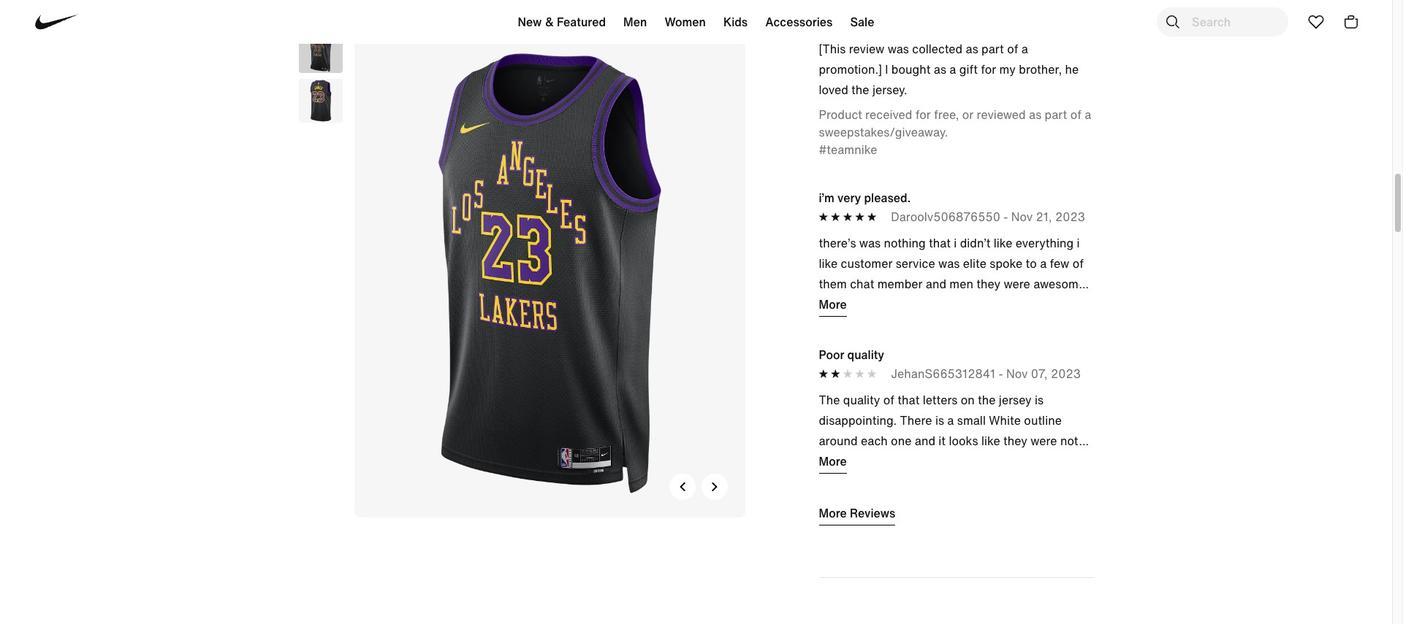 Task type: locate. For each thing, give the bounding box(es) containing it.
part up my
[[981, 40, 1004, 58]]

were down spoke
[[1004, 275, 1030, 293]]

of right few
[[1073, 255, 1084, 273]]

1 vertical spatial was
[[859, 235, 881, 252]]

be
[[911, 453, 925, 471]]

the
[[851, 81, 869, 99], [1043, 145, 1061, 162], [978, 392, 996, 409]]

a
[[1021, 40, 1028, 58], [949, 61, 956, 78], [1085, 106, 1091, 123], [1040, 255, 1047, 273], [965, 296, 972, 313], [947, 412, 954, 430]]

2 vertical spatial like
[[981, 433, 1000, 450]]

each
[[861, 433, 888, 450]]

new & featured
[[518, 13, 606, 31]]

how inside journey towards zero carbon and zero waste, including how we're working to design product with sustainability in mind and help protect the
[[831, 124, 853, 142]]

is up outline
[[1035, 392, 1044, 409]]

.
[[965, 337, 969, 354]]

2 horizontal spatial as
[[1029, 106, 1042, 123]]

0 horizontal spatial the
[[851, 81, 869, 99]]

lebron james los angeles lakers city edition 2023/24 men's nike dri-fit nba swingman jersey image
[[299, 29, 342, 73], [354, 29, 745, 518], [299, 79, 342, 123]]

1 horizontal spatial to
[[1026, 255, 1037, 273]]

loved
[[819, 81, 848, 99], [840, 337, 869, 354]]

like up spoke
[[994, 235, 1012, 252]]

on
[[961, 392, 975, 409]]

the down with
[[1043, 145, 1061, 162]]

1 vertical spatial for
[[915, 106, 931, 123]]

zero
[[877, 104, 901, 121], [970, 104, 994, 121]]

loved right felt
[[840, 337, 869, 354]]

like up the them
[[819, 255, 838, 273]]

0 vertical spatial for
[[981, 61, 996, 78]]

1 horizontal spatial zero
[[970, 104, 994, 121]]

nike home page image
[[28, 0, 85, 51]]

more button for there's was nothing that i didn't like everything i like customer service was elite spoke to a few of them chat member and men they were awesome. i love how they asked how a person is doing and how they show you that they're there for you. i felt loved and appreciated .
[[819, 296, 853, 317]]

2 vertical spatial was
[[938, 255, 960, 273]]

sale link
[[841, 4, 883, 45]]

1 vertical spatial is
[[1035, 392, 1044, 409]]

0 horizontal spatial to
[[936, 124, 947, 142]]

0 vertical spatial more
[[819, 296, 847, 313]]

was
[[888, 40, 909, 58], [859, 235, 881, 252], [938, 255, 960, 273]]

quality for poor
[[847, 346, 884, 364]]

3 more from the top
[[819, 505, 847, 522]]

they up item.
[[1003, 433, 1027, 450]]

1 vertical spatial more
[[819, 453, 847, 471]]

and left the it
[[915, 433, 935, 450]]

1 vertical spatial the
[[1043, 145, 1061, 162]]

2 horizontal spatial is
[[1035, 392, 1044, 409]]

to down free,
[[936, 124, 947, 142]]

for
[[981, 61, 996, 78], [915, 106, 931, 123], [1025, 316, 1040, 334]]

1 more from the top
[[819, 296, 847, 313]]

1 vertical spatial 2023
[[1051, 365, 1081, 383]]

to
[[936, 124, 947, 142], [1026, 255, 1037, 273]]

was up men
[[938, 255, 960, 273]]

chat
[[850, 275, 874, 293]]

0 horizontal spatial were
[[1004, 275, 1030, 293]]

of down he
[[1070, 106, 1081, 123]]

is left the doing
[[1016, 296, 1025, 313]]

2 ... from the top
[[1079, 433, 1089, 450]]

men
[[949, 275, 973, 293]]

brother,
[[1019, 61, 1062, 78]]

appreciated
[[896, 337, 962, 354]]

0 vertical spatial to
[[936, 124, 947, 142]]

how down product
[[831, 124, 853, 142]]

more left reviews
[[819, 505, 847, 522]]

the inside journey towards zero carbon and zero waste, including how we're working to design product with sustainability in mind and help protect the
[[1043, 145, 1061, 162]]

a inside the quality of that letters on the jersey is disappointing. there is a small white outline around each one and it looks like they were not cut cleanly. i will be returning this item. ... more
[[947, 412, 954, 430]]

were inside there's was nothing that i didn't like everything i like customer service was elite spoke to a few of them chat member and men they were awesome. i love how they asked how a person is doing and how they show you that they're there for you. i felt loved and appreciated .
[[1004, 275, 1030, 293]]

-
[[1003, 208, 1008, 226], [999, 365, 1003, 383]]

was up bought
[[888, 40, 909, 58]]

protect
[[1000, 145, 1040, 162]]

2023 right '21,'
[[1055, 208, 1085, 226]]

i up the jersey.
[[885, 61, 888, 78]]

1 vertical spatial loved
[[840, 337, 869, 354]]

as down collected at the top of page
[[934, 61, 946, 78]]

nov
[[1011, 208, 1033, 226], [1006, 365, 1028, 383]]

1 more button from the top
[[819, 296, 853, 317]]

reviews
[[850, 505, 895, 522]]

0 horizontal spatial -
[[999, 365, 1003, 383]]

accessories link
[[756, 4, 841, 45]]

service
[[896, 255, 935, 273]]

they're
[[952, 316, 990, 334]]

is down letters
[[935, 412, 944, 430]]

2 more from the top
[[819, 453, 847, 471]]

1 horizontal spatial is
[[1016, 296, 1025, 313]]

i
[[885, 61, 888, 78], [884, 453, 887, 471]]

0 vertical spatial loved
[[819, 81, 848, 99]]

daroolv506876550
[[891, 208, 1000, 226]]

as up the gift
[[966, 40, 978, 58]]

disappointing.
[[819, 412, 897, 430]]

part up with
[[1045, 106, 1067, 123]]

0 vertical spatial the
[[851, 81, 869, 99]]

more reviews
[[819, 505, 895, 522]]

quality
[[847, 346, 884, 364], [843, 392, 880, 409]]

zero up design
[[970, 104, 994, 121]]

menu bar containing new & featured
[[248, 3, 1144, 47]]

0 horizontal spatial zero
[[877, 104, 901, 121]]

received
[[865, 106, 912, 123]]

1 horizontal spatial was
[[888, 40, 909, 58]]

quality for the
[[843, 392, 880, 409]]

i left will
[[884, 453, 887, 471]]

sale
[[850, 13, 874, 31]]

to down everything
[[1026, 255, 1037, 273]]

1 horizontal spatial -
[[1003, 208, 1008, 226]]

loved up product
[[819, 81, 848, 99]]

for up working
[[915, 106, 931, 123]]

nov left 07,
[[1006, 365, 1028, 383]]

that inside the quality of that letters on the jersey is disappointing. there is a small white outline around each one and it looks like they were not cut cleanly. i will be returning this item. ... more
[[898, 392, 920, 409]]

design
[[950, 124, 987, 142]]

spoke
[[990, 255, 1023, 273]]

for left my
[[981, 61, 996, 78]]

you.
[[1043, 316, 1067, 334]]

the right on
[[978, 392, 996, 409]]

member
[[877, 275, 923, 293]]

0 vertical spatial 2023
[[1055, 208, 1085, 226]]

i
[[954, 235, 957, 252], [1077, 235, 1080, 252], [819, 296, 822, 313], [1070, 316, 1073, 334]]

2023 right 07,
[[1051, 365, 1081, 383]]

1 vertical spatial more button
[[819, 453, 853, 474]]

menu bar
[[248, 3, 1144, 47]]

including
[[1036, 104, 1086, 121]]

0 vertical spatial quality
[[847, 346, 884, 364]]

more for more reviews
[[819, 505, 847, 522]]

sustainability
[[831, 145, 903, 162]]

1 zero from the left
[[877, 104, 901, 121]]

my
[[999, 61, 1016, 78]]

was up 'customer'
[[859, 235, 881, 252]]

and up design
[[946, 104, 967, 121]]

learn
[[831, 83, 862, 101]]

product
[[990, 124, 1033, 142]]

working
[[889, 124, 933, 142]]

i'm very pleased.
[[819, 189, 911, 207]]

is
[[1016, 296, 1025, 313], [1035, 392, 1044, 409], [935, 412, 944, 430]]

0 vertical spatial were
[[1004, 275, 1030, 293]]

promotion.]
[[819, 61, 882, 78]]

carbon
[[905, 104, 943, 121]]

1 vertical spatial ...
[[1079, 433, 1089, 450]]

more button down around
[[819, 453, 853, 474]]

i right the you.
[[1070, 316, 1073, 334]]

2 vertical spatial more
[[819, 505, 847, 522]]

that down daroolv506876550
[[929, 235, 951, 252]]

0 vertical spatial more button
[[819, 296, 853, 317]]

jersey.
[[872, 81, 907, 99]]

2 vertical spatial for
[[1025, 316, 1040, 334]]

of up disappointing.
[[883, 392, 894, 409]]

there
[[900, 412, 932, 430]]

didn't
[[960, 235, 990, 252]]

the inside the quality of that letters on the jersey is disappointing. there is a small white outline around each one and it looks like they were not cut cleanly. i will be returning this item. ... more
[[978, 392, 996, 409]]

0 vertical spatial as
[[966, 40, 978, 58]]

2 vertical spatial is
[[935, 412, 944, 430]]

2 vertical spatial that
[[898, 392, 920, 409]]

0 horizontal spatial was
[[859, 235, 881, 252]]

bought
[[891, 61, 931, 78]]

1 horizontal spatial were
[[1030, 433, 1057, 450]]

0 vertical spatial nov
[[1011, 208, 1033, 226]]

that for letters
[[898, 392, 920, 409]]

2 more button from the top
[[819, 453, 853, 474]]

Search Products text field
[[1157, 7, 1288, 37]]

1 vertical spatial -
[[999, 365, 1003, 383]]

1 horizontal spatial part
[[1045, 106, 1067, 123]]

to inside journey towards zero carbon and zero waste, including how we're working to design product with sustainability in mind and help protect the
[[936, 124, 947, 142]]

that up appreciated
[[927, 316, 949, 334]]

0 vertical spatial that
[[929, 235, 951, 252]]

2 vertical spatial the
[[978, 392, 996, 409]]

1 vertical spatial were
[[1030, 433, 1057, 450]]

quality inside the quality of that letters on the jersey is disappointing. there is a small white outline around each one and it looks like they were not cut cleanly. i will be returning this item. ... more
[[843, 392, 880, 409]]

like up this
[[981, 433, 1000, 450]]

and down awesome.
[[1062, 296, 1083, 313]]

more button down the them
[[819, 296, 853, 317]]

0 vertical spatial was
[[888, 40, 909, 58]]

will
[[890, 453, 908, 471]]

1 vertical spatial to
[[1026, 255, 1037, 273]]

0 vertical spatial is
[[1016, 296, 1025, 313]]

0 vertical spatial -
[[1003, 208, 1008, 226]]

1 horizontal spatial the
[[978, 392, 996, 409]]

zero down learn more about our
[[877, 104, 901, 121]]

of inside the quality of that letters on the jersey is disappointing. there is a small white outline around each one and it looks like they were not cut cleanly. i will be returning this item. ... more
[[883, 392, 894, 409]]

open search modal image
[[1164, 13, 1182, 31]]

0 horizontal spatial is
[[935, 412, 944, 430]]

0 horizontal spatial part
[[981, 40, 1004, 58]]

nov for nov 21, 2023
[[1011, 208, 1033, 226]]

that
[[929, 235, 951, 252], [927, 316, 949, 334], [898, 392, 920, 409]]

1 vertical spatial quality
[[843, 392, 880, 409]]

they
[[976, 275, 1000, 293], [876, 296, 900, 313], [845, 316, 869, 334], [1003, 433, 1027, 450]]

0 horizontal spatial as
[[934, 61, 946, 78]]

them
[[819, 275, 847, 293]]

2 horizontal spatial the
[[1043, 145, 1061, 162]]

0 vertical spatial ...
[[1079, 275, 1089, 293]]

previous image
[[678, 483, 687, 492]]

quality up disappointing.
[[843, 392, 880, 409]]

he
[[1065, 61, 1079, 78]]

there's
[[819, 235, 856, 252]]

1 vertical spatial nov
[[1006, 365, 1028, 383]]

1 vertical spatial that
[[927, 316, 949, 334]]

were down outline
[[1030, 433, 1057, 450]]

that up there
[[898, 392, 920, 409]]

quality right poor
[[847, 346, 884, 364]]

of inside there's was nothing that i didn't like everything i like customer service was elite spoke to a few of them chat member and men they were awesome. i love how they asked how a person is doing and how they show you that they're there for you. i felt loved and appreciated .
[[1073, 255, 1084, 273]]

new & featured link
[[509, 4, 615, 45]]

i left didn't
[[954, 235, 957, 252]]

for left the you.
[[1025, 316, 1040, 334]]

they down love
[[845, 316, 869, 334]]

as up with
[[1029, 106, 1042, 123]]

the quality of that letters on the jersey is disappointing. there is a small white outline around each one and it looks like they were not cut cleanly. i will be returning this item. ... more
[[819, 392, 1089, 471]]

2 horizontal spatial for
[[1025, 316, 1040, 334]]

product
[[819, 106, 862, 123]]

- up jersey
[[999, 365, 1003, 383]]

was inside [this review was collected as part of a promotion.] i bought as a gift for my brother, he loved the jersey. product received for free, or reviewed as part of a sweepstakes/giveaway. #teamnike
[[888, 40, 909, 58]]

0 vertical spatial i
[[885, 61, 888, 78]]

help
[[973, 145, 997, 162]]

1 vertical spatial i
[[884, 453, 887, 471]]

loved inside there's was nothing that i didn't like everything i like customer service was elite spoke to a few of them chat member and men they were awesome. i love how they asked how a person is doing and how they show you that they're there for you. i felt loved and appreciated .
[[840, 337, 869, 354]]

part
[[981, 40, 1004, 58], [1045, 106, 1067, 123]]

more
[[819, 296, 847, 313], [819, 453, 847, 471], [819, 505, 847, 522]]

kids link
[[715, 4, 756, 45]]

nov left '21,'
[[1011, 208, 1033, 226]]

more down around
[[819, 453, 847, 471]]

jehans665312841
[[891, 365, 995, 383]]

more down the them
[[819, 296, 847, 313]]

asked
[[903, 296, 936, 313]]

the down promotion.]
[[851, 81, 869, 99]]

- left '21,'
[[1003, 208, 1008, 226]]



Task type: vqa. For each thing, say whether or not it's contained in the screenshot.
PICK UP TODAY icon
no



Task type: describe. For each thing, give the bounding box(es) containing it.
... inside the quality of that letters on the jersey is disappointing. there is a small white outline around each one and it looks like they were not cut cleanly. i will be returning this item. ... more
[[1079, 433, 1089, 450]]

learn more about our
[[831, 83, 952, 101]]

2 horizontal spatial was
[[938, 255, 960, 273]]

2 zero from the left
[[970, 104, 994, 121]]

person
[[975, 296, 1013, 313]]

towards
[[831, 104, 874, 121]]

favorites image
[[1307, 13, 1325, 31]]

0 horizontal spatial for
[[915, 106, 931, 123]]

&
[[545, 13, 554, 31]]

nov for nov 07, 2023
[[1006, 365, 1028, 383]]

new
[[518, 13, 542, 31]]

1 vertical spatial part
[[1045, 106, 1067, 123]]

21,
[[1036, 208, 1052, 226]]

and left men
[[926, 275, 946, 293]]

with
[[1036, 124, 1059, 142]]

- for daroolv506876550
[[1003, 208, 1008, 226]]

felt
[[819, 337, 837, 354]]

poor quality
[[819, 346, 884, 364]]

looks
[[949, 433, 978, 450]]

0 vertical spatial part
[[981, 40, 1004, 58]]

in
[[906, 145, 916, 162]]

more reviews button
[[819, 505, 895, 526]]

small
[[957, 412, 986, 430]]

were inside the quality of that letters on the jersey is disappointing. there is a small white outline around each one and it looks like they were not cut cleanly. i will be returning this item. ... more
[[1030, 433, 1057, 450]]

women link
[[656, 4, 715, 45]]

i inside [this review was collected as part of a promotion.] i bought as a gift for my brother, he loved the jersey. product received for free, or reviewed as part of a sweepstakes/giveaway. #teamnike
[[885, 61, 888, 78]]

love
[[825, 296, 847, 313]]

for inside there's was nothing that i didn't like everything i like customer service was elite spoke to a few of them chat member and men they were awesome. i love how they asked how a person is doing and how they show you that they're there for you. i felt loved and appreciated .
[[1025, 316, 1040, 334]]

i'm
[[819, 189, 834, 207]]

and down 'show'
[[872, 337, 893, 354]]

1 horizontal spatial for
[[981, 61, 996, 78]]

[this review was collected as part of a promotion.] i bought as a gift for my brother, he loved the jersey. product received for free, or reviewed as part of a sweepstakes/giveaway. #teamnike
[[819, 40, 1091, 159]]

they up person at right
[[976, 275, 1000, 293]]

this
[[981, 453, 1001, 471]]

#teamnike
[[819, 141, 877, 159]]

2 vertical spatial as
[[1029, 106, 1042, 123]]

[this
[[819, 40, 846, 58]]

doing
[[1028, 296, 1059, 313]]

review
[[849, 40, 884, 58]]

cleanly.
[[840, 453, 881, 471]]

men
[[623, 13, 647, 31]]

or
[[962, 106, 974, 123]]

around
[[819, 433, 858, 450]]

there
[[993, 316, 1022, 334]]

more inside the quality of that letters on the jersey is disappointing. there is a small white outline around each one and it looks like they were not cut cleanly. i will be returning this item. ... more
[[819, 453, 847, 471]]

collected
[[912, 40, 963, 58]]

of up my
[[1007, 40, 1018, 58]]

i left love
[[819, 296, 822, 313]]

1 horizontal spatial as
[[966, 40, 978, 58]]

featured
[[557, 13, 606, 31]]

there's was nothing that i didn't like everything i like customer service was elite spoke to a few of them chat member and men they were awesome. i love how they asked how a person is doing and how they show you that they're there for you. i felt loved and appreciated .
[[819, 235, 1088, 354]]

free,
[[934, 106, 959, 123]]

loved inside [this review was collected as part of a promotion.] i bought as a gift for my brother, he loved the jersey. product received for free, or reviewed as part of a sweepstakes/giveaway. #teamnike
[[819, 81, 848, 99]]

journey
[[1028, 83, 1069, 101]]

more
[[865, 83, 893, 101]]

how up felt
[[819, 316, 842, 334]]

next image
[[710, 483, 719, 492]]

cut
[[819, 453, 836, 471]]

they inside the quality of that letters on the jersey is disappointing. there is a small white outline around each one and it looks like they were not cut cleanly. i will be returning this item. ... more
[[1003, 433, 1027, 450]]

everything
[[1016, 235, 1074, 252]]

jehans665312841 - nov 07, 2023
[[891, 365, 1081, 383]]

and down design
[[949, 145, 970, 162]]

2023 for nov 07, 2023
[[1051, 365, 1081, 383]]

letters
[[923, 392, 958, 409]]

our
[[931, 83, 949, 101]]

item.
[[1005, 453, 1032, 471]]

very
[[837, 189, 861, 207]]

poor
[[819, 346, 844, 364]]

kids
[[723, 13, 748, 31]]

is inside there's was nothing that i didn't like everything i like customer service was elite spoke to a few of them chat member and men they were awesome. i love how they asked how a person is doing and how they show you that they're there for you. i felt loved and appreciated .
[[1016, 296, 1025, 313]]

1 ... from the top
[[1079, 275, 1089, 293]]

- for jehans665312841
[[999, 365, 1003, 383]]

jersey
[[999, 392, 1032, 409]]

accessories
[[765, 13, 833, 31]]

waste,
[[997, 104, 1033, 121]]

men link
[[615, 4, 656, 45]]

the
[[819, 392, 840, 409]]

and inside the quality of that letters on the jersey is disappointing. there is a small white outline around each one and it looks like they were not cut cleanly. i will be returning this item. ... more
[[915, 433, 935, 450]]

one
[[891, 433, 912, 450]]

pleased.
[[864, 189, 911, 207]]

white
[[989, 412, 1021, 430]]

customer
[[841, 255, 893, 273]]

outline
[[1024, 412, 1062, 430]]

more for more
[[819, 296, 847, 313]]

mind
[[919, 145, 946, 162]]

elite
[[963, 255, 987, 273]]

0 vertical spatial like
[[994, 235, 1012, 252]]

women
[[665, 13, 706, 31]]

i inside the quality of that letters on the jersey is disappointing. there is a small white outline around each one and it looks like they were not cut cleanly. i will be returning this item. ... more
[[884, 453, 887, 471]]

1 vertical spatial like
[[819, 255, 838, 273]]

07,
[[1031, 365, 1048, 383]]

show
[[872, 316, 900, 334]]

how down the chat
[[850, 296, 873, 313]]

journey towards zero carbon and zero waste, including how we're working to design product with sustainability in mind and help protect the
[[831, 83, 1086, 162]]

more button for the quality of that letters on the jersey is disappointing. there is a small white outline around each one and it looks like they were not cut cleanly. i will be returning this item.
[[819, 453, 853, 474]]

you
[[904, 316, 924, 334]]

about
[[896, 83, 928, 101]]

we're
[[856, 124, 886, 142]]

reviewed
[[977, 106, 1026, 123]]

nothing
[[884, 235, 926, 252]]

how down men
[[939, 296, 962, 313]]

they up 'show'
[[876, 296, 900, 313]]

i right everything
[[1077, 235, 1080, 252]]

that for i
[[929, 235, 951, 252]]

1 vertical spatial as
[[934, 61, 946, 78]]

gift
[[959, 61, 978, 78]]

the inside [this review was collected as part of a promotion.] i bought as a gift for my brother, he loved the jersey. product received for free, or reviewed as part of a sweepstakes/giveaway. #teamnike
[[851, 81, 869, 99]]

like inside the quality of that letters on the jersey is disappointing. there is a small white outline around each one and it looks like they were not cut cleanly. i will be returning this item. ... more
[[981, 433, 1000, 450]]

2023 for nov 21, 2023
[[1055, 208, 1085, 226]]

to inside there's was nothing that i didn't like everything i like customer service was elite spoke to a few of them chat member and men they were awesome. i love how they asked how a person is doing and how they show you that they're there for you. i felt loved and appreciated .
[[1026, 255, 1037, 273]]

it
[[939, 433, 946, 450]]



